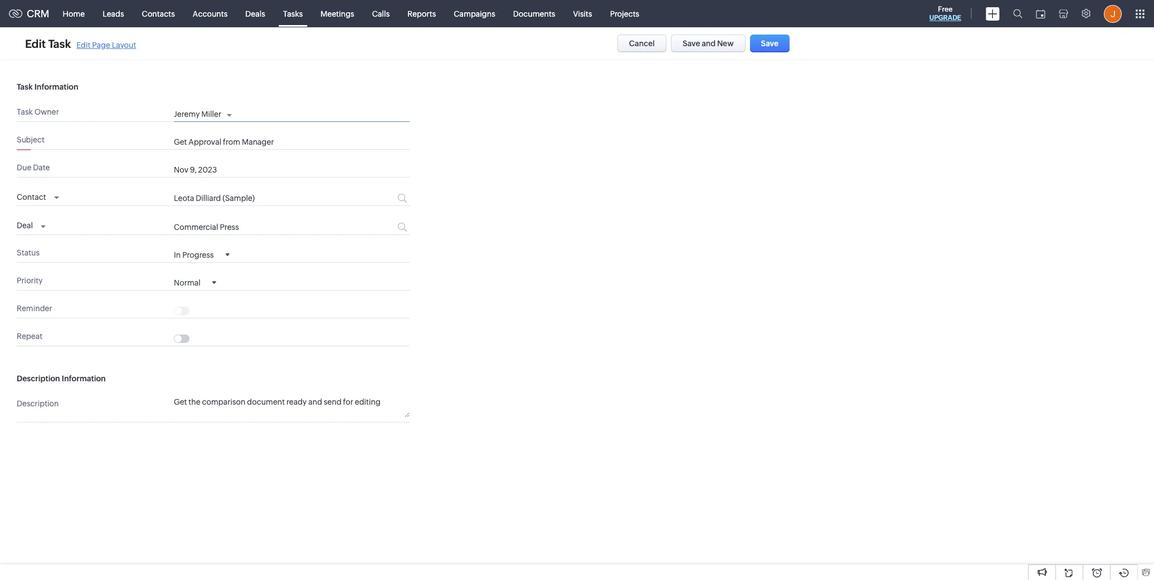 Task type: describe. For each thing, give the bounding box(es) containing it.
accounts link
[[184, 0, 236, 27]]

upgrade
[[930, 14, 961, 22]]

information for task information
[[34, 82, 78, 91]]

repeat
[[17, 332, 42, 341]]

in progress
[[174, 251, 214, 260]]

crm
[[27, 8, 49, 20]]

miller
[[201, 110, 221, 119]]

profile element
[[1097, 0, 1129, 27]]

date
[[33, 163, 50, 172]]

documents link
[[504, 0, 564, 27]]

0 vertical spatial task
[[48, 37, 71, 50]]

edit inside edit task edit page layout
[[77, 40, 90, 49]]

reports
[[408, 9, 436, 18]]

Get the comparison document ready and send for editing text field
[[174, 397, 410, 418]]

accounts
[[193, 9, 228, 18]]

information for description information
[[62, 374, 106, 383]]

contacts link
[[133, 0, 184, 27]]

In Progress field
[[174, 250, 229, 260]]

priority
[[17, 276, 43, 285]]

free upgrade
[[930, 5, 961, 22]]

campaigns link
[[445, 0, 504, 27]]

leads
[[103, 9, 124, 18]]

search image
[[1013, 9, 1023, 18]]

calls link
[[363, 0, 399, 27]]

campaigns
[[454, 9, 495, 18]]

task for task owner
[[17, 108, 33, 116]]

description for description
[[17, 399, 59, 408]]

visits link
[[564, 0, 601, 27]]

home
[[63, 9, 85, 18]]

projects
[[610, 9, 639, 18]]

contact
[[17, 193, 46, 202]]

visits
[[573, 9, 592, 18]]

due
[[17, 163, 31, 172]]

free
[[938, 5, 953, 13]]

owner
[[34, 108, 59, 116]]

search element
[[1007, 0, 1029, 27]]

task owner
[[17, 108, 59, 116]]

edit task edit page layout
[[25, 37, 136, 50]]

deals link
[[236, 0, 274, 27]]

create menu element
[[979, 0, 1007, 27]]

reports link
[[399, 0, 445, 27]]

normal
[[174, 278, 201, 287]]

layout
[[112, 40, 136, 49]]

page
[[92, 40, 110, 49]]



Task type: locate. For each thing, give the bounding box(es) containing it.
None text field
[[174, 194, 355, 203]]

deals
[[245, 9, 265, 18]]

create menu image
[[986, 7, 1000, 20]]

None button
[[617, 35, 667, 52], [671, 35, 745, 52], [750, 35, 790, 52], [617, 35, 667, 52], [671, 35, 745, 52], [750, 35, 790, 52]]

description for description information
[[17, 374, 60, 383]]

0 vertical spatial information
[[34, 82, 78, 91]]

information
[[34, 82, 78, 91], [62, 374, 106, 383]]

edit
[[25, 37, 46, 50], [77, 40, 90, 49]]

due date
[[17, 163, 50, 172]]

2 vertical spatial task
[[17, 108, 33, 116]]

mmm d, yyyy text field
[[174, 166, 374, 174]]

calendar image
[[1036, 9, 1046, 18]]

calls
[[372, 9, 390, 18]]

None text field
[[174, 138, 410, 147], [174, 223, 355, 232], [174, 138, 410, 147], [174, 223, 355, 232]]

description
[[17, 374, 60, 383], [17, 399, 59, 408]]

leads link
[[94, 0, 133, 27]]

deal
[[17, 221, 33, 230]]

task down the "home" link
[[48, 37, 71, 50]]

projects link
[[601, 0, 648, 27]]

profile image
[[1104, 5, 1122, 23]]

home link
[[54, 0, 94, 27]]

progress
[[182, 251, 214, 260]]

1 vertical spatial description
[[17, 399, 59, 408]]

documents
[[513, 9, 555, 18]]

1 vertical spatial information
[[62, 374, 106, 383]]

task up task owner
[[17, 82, 33, 91]]

edit down crm
[[25, 37, 46, 50]]

task
[[48, 37, 71, 50], [17, 82, 33, 91], [17, 108, 33, 116]]

meetings link
[[312, 0, 363, 27]]

status
[[17, 248, 40, 257]]

tasks link
[[274, 0, 312, 27]]

reminder
[[17, 304, 52, 313]]

0 horizontal spatial edit
[[25, 37, 46, 50]]

crm link
[[9, 8, 49, 20]]

meetings
[[321, 9, 354, 18]]

contacts
[[142, 9, 175, 18]]

task information
[[17, 82, 78, 91]]

2 description from the top
[[17, 399, 59, 408]]

1 description from the top
[[17, 374, 60, 383]]

task left owner
[[17, 108, 33, 116]]

description down repeat
[[17, 374, 60, 383]]

1 horizontal spatial edit
[[77, 40, 90, 49]]

1 vertical spatial task
[[17, 82, 33, 91]]

0 vertical spatial description
[[17, 374, 60, 383]]

Deal field
[[17, 218, 46, 232]]

description information
[[17, 374, 106, 383]]

task for task information
[[17, 82, 33, 91]]

jeremy
[[174, 110, 200, 119]]

subject
[[17, 135, 44, 144]]

in
[[174, 251, 181, 260]]

Normal field
[[174, 278, 216, 287]]

edit left page
[[77, 40, 90, 49]]

edit page layout link
[[77, 40, 136, 49]]

description down description information
[[17, 399, 59, 408]]

jeremy miller
[[174, 110, 221, 119]]

tasks
[[283, 9, 303, 18]]

Contact field
[[17, 190, 59, 203]]



Task type: vqa. For each thing, say whether or not it's contained in the screenshot.
Logo
no



